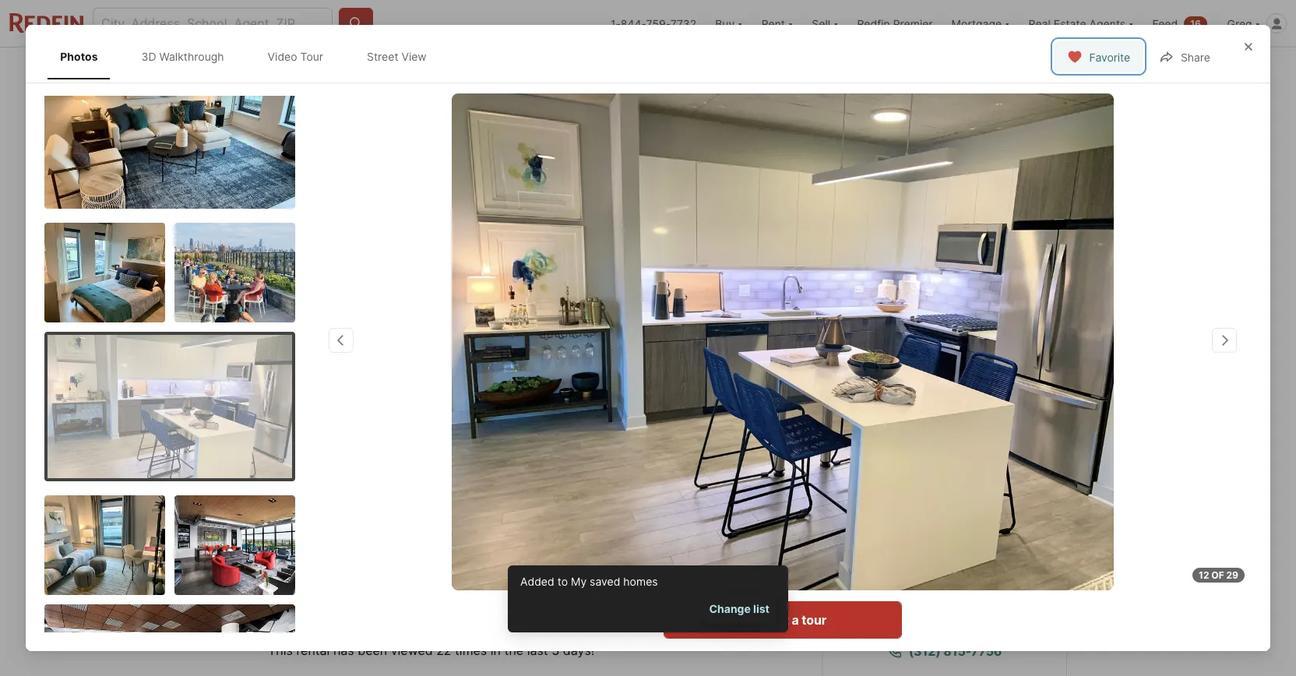 Task type: locate. For each thing, give the bounding box(es) containing it.
670-
[[521, 483, 564, 505]]

tour
[[963, 550, 988, 566], [802, 612, 827, 628]]

1 horizontal spatial residences
[[939, 476, 1028, 495]]

clark for the residences at addison and clark 1025 w addison st , chicago , il 60613
[[425, 453, 457, 468]]

video
[[273, 108, 302, 120]]

clark
[[425, 453, 457, 468], [940, 499, 981, 518]]

rental down popular rental
[[296, 643, 330, 658]]

walkthrough
[[159, 50, 224, 63], [296, 394, 363, 407]]

share down 16
[[1181, 51, 1210, 64]]

video inside video tour tab
[[268, 50, 297, 63]]

0 horizontal spatial tour
[[802, 612, 827, 628]]

view inside street view button
[[538, 394, 565, 407]]

tour up message
[[963, 550, 988, 566]]

1 vertical spatial request a tour
[[739, 612, 827, 628]]

0 horizontal spatial ,
[[575, 453, 579, 468]]

baths
[[449, 507, 483, 522]]

0 horizontal spatial walkthrough
[[159, 50, 224, 63]]

1 vertical spatial street view
[[503, 394, 565, 407]]

1 horizontal spatial share button
[[1146, 41, 1224, 73]]

1 horizontal spatial ,
[[630, 453, 634, 468]]

0 horizontal spatial video
[[268, 50, 297, 63]]

street up the w
[[503, 394, 536, 407]]

street view
[[367, 50, 427, 63], [503, 394, 565, 407]]

1 vertical spatial 3d walkthrough
[[278, 394, 363, 407]]

0 horizontal spatial at
[[331, 453, 343, 468]]

1 horizontal spatial video
[[418, 394, 449, 407]]

3d inside tab
[[141, 50, 156, 63]]

walkthrough inside 3d walkthrough button
[[296, 394, 363, 407]]

, left il at left
[[630, 453, 634, 468]]

0 vertical spatial street view
[[367, 50, 427, 63]]

w/d in unit
[[426, 557, 476, 569]]

image image
[[45, 59, 295, 208], [231, 91, 816, 429], [822, 91, 1066, 257], [45, 222, 165, 322], [175, 222, 295, 322], [822, 263, 1066, 429], [48, 335, 292, 478], [45, 495, 165, 595], [175, 495, 295, 595]]

garbage disposal
[[498, 557, 576, 569]]

at for the residences at addison and clark
[[1031, 476, 1046, 495]]

share
[[1181, 51, 1210, 64], [1023, 62, 1052, 75]]

request a tour
[[901, 550, 988, 566], [739, 612, 827, 628]]

0 horizontal spatial view
[[402, 50, 427, 63]]

tab
[[419, 51, 510, 88], [510, 51, 568, 88], [568, 51, 653, 88], [653, 51, 728, 88]]

view
[[402, 50, 427, 63], [538, 394, 565, 407]]

0 vertical spatial street
[[367, 50, 398, 63]]

popular
[[268, 618, 315, 633]]

pet friendly
[[240, 557, 293, 569]]

garbage
[[498, 557, 536, 569]]

3d inside button
[[278, 394, 293, 407]]

1- up baths
[[449, 483, 466, 505]]

670-1,409 sq ft
[[521, 483, 613, 522]]

0 vertical spatial at
[[331, 453, 343, 468]]

2
[[466, 483, 478, 505]]

street view inside tab
[[367, 50, 427, 63]]

1 horizontal spatial view
[[538, 394, 565, 407]]

send a message button
[[841, 589, 1048, 626]]

video for video
[[418, 394, 449, 407]]

0 horizontal spatial the
[[231, 453, 254, 468]]

1 horizontal spatial street
[[503, 394, 536, 407]]

request
[[901, 550, 951, 566], [739, 612, 789, 628]]

the inside the residences at addison and clark
[[906, 476, 936, 495]]

friendly
[[257, 557, 293, 569]]

1 vertical spatial street
[[503, 394, 536, 407]]

rental for popular
[[318, 618, 353, 633]]

1 horizontal spatial 1-
[[611, 17, 621, 30]]

a inside send a message 'button'
[[929, 600, 936, 615]]

clark inside the residences at addison and clark
[[940, 499, 981, 518]]

street inside tab
[[367, 50, 398, 63]]

29
[[1227, 569, 1239, 581]]

1 vertical spatial tour
[[802, 612, 827, 628]]

1 horizontal spatial request a tour
[[901, 550, 988, 566]]

0 vertical spatial rental
[[318, 618, 353, 633]]

tab list containing search
[[231, 48, 741, 88]]

1 vertical spatial video
[[418, 394, 449, 407]]

0 vertical spatial 3d
[[141, 50, 156, 63]]

and inside the residences at addison and clark
[[908, 499, 937, 518]]

price
[[231, 507, 260, 522]]

1 horizontal spatial tour
[[963, 550, 988, 566]]

(312) 815-7756 link
[[841, 633, 1048, 670]]

28 photos button
[[952, 386, 1053, 417]]

photos
[[1003, 394, 1040, 407]]

3d walkthrough inside button
[[278, 394, 363, 407]]

0 horizontal spatial clark
[[425, 453, 457, 468]]

saved
[[590, 575, 620, 588]]

3d walkthrough button
[[243, 386, 377, 417]]

1- inside 1-2 baths
[[449, 483, 466, 505]]

1 vertical spatial residences
[[939, 476, 1028, 495]]

1 vertical spatial walkthrough
[[296, 394, 363, 407]]

photos tab
[[48, 37, 110, 76]]

0 vertical spatial clark
[[425, 453, 457, 468]]

message
[[939, 600, 994, 615]]

street view tab
[[355, 37, 439, 76]]

days!
[[563, 643, 595, 658]]

tab list containing photos
[[45, 34, 455, 79]]

0 vertical spatial walkthrough
[[159, 50, 224, 63]]

and
[[399, 453, 422, 468], [908, 499, 937, 518]]

0 horizontal spatial street view
[[367, 50, 427, 63]]

1 horizontal spatial clark
[[940, 499, 981, 518]]

video left tour
[[268, 50, 297, 63]]

walkthrough inside 3d walkthrough tab
[[159, 50, 224, 63]]

3d
[[141, 50, 156, 63], [249, 108, 262, 120], [278, 394, 293, 407]]

tab list
[[45, 34, 455, 79], [231, 48, 741, 88]]

search link
[[248, 60, 316, 79]]

2 tab from the left
[[510, 51, 568, 88]]

the residences at addison and clark 1025 w addison st , chicago , il 60613
[[231, 453, 688, 468]]

addison for the residences at addison and clark
[[841, 499, 905, 518]]

0 vertical spatial request
[[901, 550, 951, 566]]

1-
[[611, 17, 621, 30], [449, 483, 466, 505]]

0 vertical spatial view
[[402, 50, 427, 63]]

0 horizontal spatial and
[[399, 453, 422, 468]]

1 vertical spatial 3d
[[249, 108, 262, 120]]

submit search image
[[348, 16, 364, 31]]

and for the residences at addison and clark
[[908, 499, 937, 518]]

rental for this
[[296, 643, 330, 658]]

street
[[367, 50, 398, 63], [503, 394, 536, 407]]

3d walkthrough
[[141, 50, 224, 63], [278, 394, 363, 407]]

alert
[[508, 565, 788, 633]]

has
[[333, 643, 354, 658]]

1 vertical spatial request a tour button
[[664, 601, 902, 639]]

1 vertical spatial clark
[[940, 499, 981, 518]]

1 horizontal spatial share
[[1181, 51, 1210, 64]]

1025 w addison st image
[[452, 93, 1114, 590]]

, left chicago
[[575, 453, 579, 468]]

City, Address, School, Agent, ZIP search field
[[93, 8, 333, 39]]

1 vertical spatial request
[[739, 612, 789, 628]]

2 horizontal spatial 3d
[[278, 394, 293, 407]]

,
[[575, 453, 579, 468], [630, 453, 634, 468]]

0 horizontal spatial request
[[739, 612, 789, 628]]

1 vertical spatial the
[[906, 476, 936, 495]]

1 vertical spatial 1-
[[449, 483, 466, 505]]

0 horizontal spatial 1-
[[449, 483, 466, 505]]

3d walkthrough tab
[[129, 37, 236, 76]]

3
[[552, 643, 560, 658]]

1 vertical spatial view
[[538, 394, 565, 407]]

tour
[[300, 50, 323, 63]]

1 vertical spatial at
[[1031, 476, 1046, 495]]

disposal
[[538, 557, 576, 569]]

video tour tab
[[255, 37, 336, 76]]

street inside button
[[503, 394, 536, 407]]

1 horizontal spatial a
[[929, 600, 936, 615]]

residences
[[257, 453, 328, 468], [939, 476, 1028, 495]]

share left favorite "button"
[[1023, 62, 1052, 75]]

0 horizontal spatial request a tour
[[739, 612, 827, 628]]

1- left 759-
[[611, 17, 621, 30]]

1 horizontal spatial walkthrough
[[296, 394, 363, 407]]

a right send
[[929, 600, 936, 615]]

residences for the residences at addison and clark 1025 w addison st , chicago , il 60613
[[257, 453, 328, 468]]

0 horizontal spatial street
[[367, 50, 398, 63]]

815-
[[944, 643, 971, 659]]

view inside street view tab
[[402, 50, 427, 63]]

1- for 2
[[449, 483, 466, 505]]

0 vertical spatial and
[[399, 453, 422, 468]]

3d for tab list containing photos
[[141, 50, 156, 63]]

0 vertical spatial video
[[268, 50, 297, 63]]

0 vertical spatial residences
[[257, 453, 328, 468]]

unit
[[458, 557, 476, 569]]

2 vertical spatial 3d
[[278, 394, 293, 407]]

0 horizontal spatial 3d walkthrough
[[141, 50, 224, 63]]

ft
[[540, 507, 551, 522]]

60613
[[651, 453, 688, 468]]

map entry image
[[719, 449, 797, 527]]

1 vertical spatial rental
[[296, 643, 330, 658]]

redfin premier button
[[848, 0, 942, 47]]

the
[[231, 453, 254, 468], [906, 476, 936, 495]]

0 horizontal spatial 3d
[[141, 50, 156, 63]]

w/d
[[426, 557, 445, 569]]

1 , from the left
[[575, 453, 579, 468]]

residences inside the residences at addison and clark
[[939, 476, 1028, 495]]

0 vertical spatial 1-
[[611, 17, 621, 30]]

(312) 815-7756 button
[[841, 633, 1048, 670]]

search
[[279, 63, 316, 76]]

at
[[331, 453, 343, 468], [1031, 476, 1046, 495]]

tour inside request a tour dialog
[[802, 612, 827, 628]]

1 horizontal spatial the
[[906, 476, 936, 495]]

0 vertical spatial tour
[[963, 550, 988, 566]]

1 horizontal spatial street view
[[503, 394, 565, 407]]

1 horizontal spatial 3d
[[249, 108, 262, 120]]

times
[[455, 643, 487, 658]]

0 horizontal spatial addison
[[346, 453, 396, 468]]

(312) 815-7756
[[909, 643, 1002, 659]]

video
[[268, 50, 297, 63], [418, 394, 449, 407]]

1 vertical spatial and
[[908, 499, 937, 518]]

addison inside the residences at addison and clark
[[841, 499, 905, 518]]

2 , from the left
[[630, 453, 634, 468]]

0 horizontal spatial a
[[792, 612, 799, 628]]

$2,372+
[[231, 483, 305, 505]]

759-
[[646, 17, 671, 30]]

tour right "list"
[[802, 612, 827, 628]]

0 horizontal spatial residences
[[257, 453, 328, 468]]

1-844-759-7732
[[611, 17, 697, 30]]

a right "list"
[[792, 612, 799, 628]]

1 horizontal spatial at
[[1031, 476, 1046, 495]]

1 horizontal spatial 3d walkthrough
[[278, 394, 363, 407]]

addison
[[346, 453, 396, 468], [511, 453, 559, 468], [841, 499, 905, 518]]

homes
[[623, 575, 658, 588]]

0 vertical spatial 3d walkthrough
[[141, 50, 224, 63]]

a up message
[[953, 550, 961, 566]]

3d walkthrough inside tab
[[141, 50, 224, 63]]

video inside "button"
[[418, 394, 449, 407]]

0 vertical spatial the
[[231, 453, 254, 468]]

rental up "has"
[[318, 618, 353, 633]]

2 horizontal spatial addison
[[841, 499, 905, 518]]

w
[[496, 453, 508, 468]]

0 horizontal spatial share
[[1023, 62, 1052, 75]]

contact
[[841, 476, 906, 495]]

1 horizontal spatial and
[[908, 499, 937, 518]]

at inside the residences at addison and clark
[[1031, 476, 1046, 495]]

street right tour
[[367, 50, 398, 63]]

video up the residences at addison and clark 1025 w addison st , chicago , il 60613
[[418, 394, 449, 407]]



Task type: describe. For each thing, give the bounding box(es) containing it.
alert containing added to my saved homes
[[508, 565, 788, 633]]

this rental has been viewed 22 times in the last 3 days!
[[268, 643, 595, 658]]

st
[[563, 453, 575, 468]]

the
[[504, 643, 524, 658]]

request a tour dialog
[[26, 25, 1270, 676]]

a inside request a tour dialog
[[792, 612, 799, 628]]

change list button
[[703, 594, 776, 623]]

request a tour button inside dialog
[[664, 601, 902, 639]]

overview
[[351, 63, 402, 76]]

4 tab from the left
[[653, 51, 728, 88]]

been
[[358, 643, 387, 658]]

premier
[[893, 17, 933, 30]]

1,409
[[564, 483, 613, 505]]

street view inside button
[[503, 394, 565, 407]]

viewed
[[391, 643, 433, 658]]

3d walkthrough for tab list containing photos
[[141, 50, 224, 63]]

video tour
[[268, 50, 323, 63]]

12 of 29
[[1199, 569, 1239, 581]]

photos
[[60, 50, 98, 63]]

1 tab from the left
[[419, 51, 510, 88]]

overview tab
[[333, 51, 419, 88]]

1025
[[464, 453, 492, 468]]

&
[[264, 108, 271, 120]]

il
[[637, 453, 648, 468]]

send
[[895, 600, 926, 615]]

3 tab from the left
[[568, 51, 653, 88]]

7732
[[671, 17, 697, 30]]

request a tour inside dialog
[[739, 612, 827, 628]]

video for video tour
[[268, 50, 297, 63]]

(312)
[[909, 643, 941, 659]]

chicago
[[582, 453, 630, 468]]

1 horizontal spatial addison
[[511, 453, 559, 468]]

to
[[557, 575, 568, 588]]

and for the residences at addison and clark 1025 w addison st , chicago , il 60613
[[399, 453, 422, 468]]

last
[[527, 643, 548, 658]]

3d for 3d walkthrough button
[[278, 394, 293, 407]]

send a message
[[895, 600, 994, 615]]

3d & video tour
[[249, 108, 331, 120]]

my
[[571, 575, 587, 588]]

1 horizontal spatial request
[[901, 550, 951, 566]]

street view button
[[468, 386, 578, 417]]

the for the residences at addison and clark 1025 w addison st , chicago , il 60613
[[231, 453, 254, 468]]

28 photos
[[987, 394, 1040, 407]]

favorite
[[1089, 51, 1130, 64]]

added to my saved homes
[[520, 575, 658, 588]]

addison for the residences at addison and clark 1025 w addison st , chicago , il 60613
[[346, 453, 396, 468]]

in
[[448, 557, 455, 569]]

tab list inside request a tour dialog
[[45, 34, 455, 79]]

0 horizontal spatial share button
[[988, 52, 1066, 84]]

residences for the residences at addison and clark
[[939, 476, 1028, 495]]

added
[[520, 575, 554, 588]]

redfin premier
[[857, 17, 933, 30]]

12
[[1199, 569, 1209, 581]]

change list
[[709, 602, 770, 615]]

22
[[436, 643, 451, 658]]

16
[[1190, 18, 1201, 29]]

share inside request a tour dialog
[[1181, 51, 1210, 64]]

$2,372+ price
[[231, 483, 309, 522]]

3d walkthrough for 3d walkthrough button
[[278, 394, 363, 407]]

share button inside request a tour dialog
[[1146, 41, 1224, 73]]

1- for 844-
[[611, 17, 621, 30]]

pet
[[240, 557, 255, 569]]

7756
[[971, 643, 1002, 659]]

video button
[[383, 386, 462, 417]]

more
[[598, 557, 620, 569]]

change
[[709, 602, 751, 615]]

at for the residences at addison and clark 1025 w addison st , chicago , il 60613
[[331, 453, 343, 468]]

3d & video tour link
[[231, 91, 816, 432]]

the for the residences at addison and clark
[[906, 476, 936, 495]]

in
[[491, 643, 501, 658]]

list
[[753, 602, 770, 615]]

tour
[[304, 108, 331, 120]]

this
[[268, 643, 293, 658]]

0 vertical spatial request a tour button
[[841, 539, 1048, 576]]

1-844-759-7732 link
[[611, 17, 697, 30]]

favorite button
[[1054, 41, 1144, 73]]

feed
[[1153, 17, 1178, 30]]

844-
[[621, 17, 646, 30]]

2 horizontal spatial a
[[953, 550, 961, 566]]

the residences at addison and clark
[[841, 476, 1046, 518]]

of
[[1212, 569, 1224, 581]]

0 vertical spatial request a tour
[[901, 550, 988, 566]]

28
[[987, 394, 1001, 407]]

redfin
[[857, 17, 890, 30]]

clark for the residences at addison and clark
[[940, 499, 981, 518]]

1-2 baths
[[449, 483, 483, 522]]

popular rental
[[268, 618, 353, 633]]

sq
[[521, 507, 536, 522]]

request inside dialog
[[739, 612, 789, 628]]



Task type: vqa. For each thing, say whether or not it's contained in the screenshot.
days!
yes



